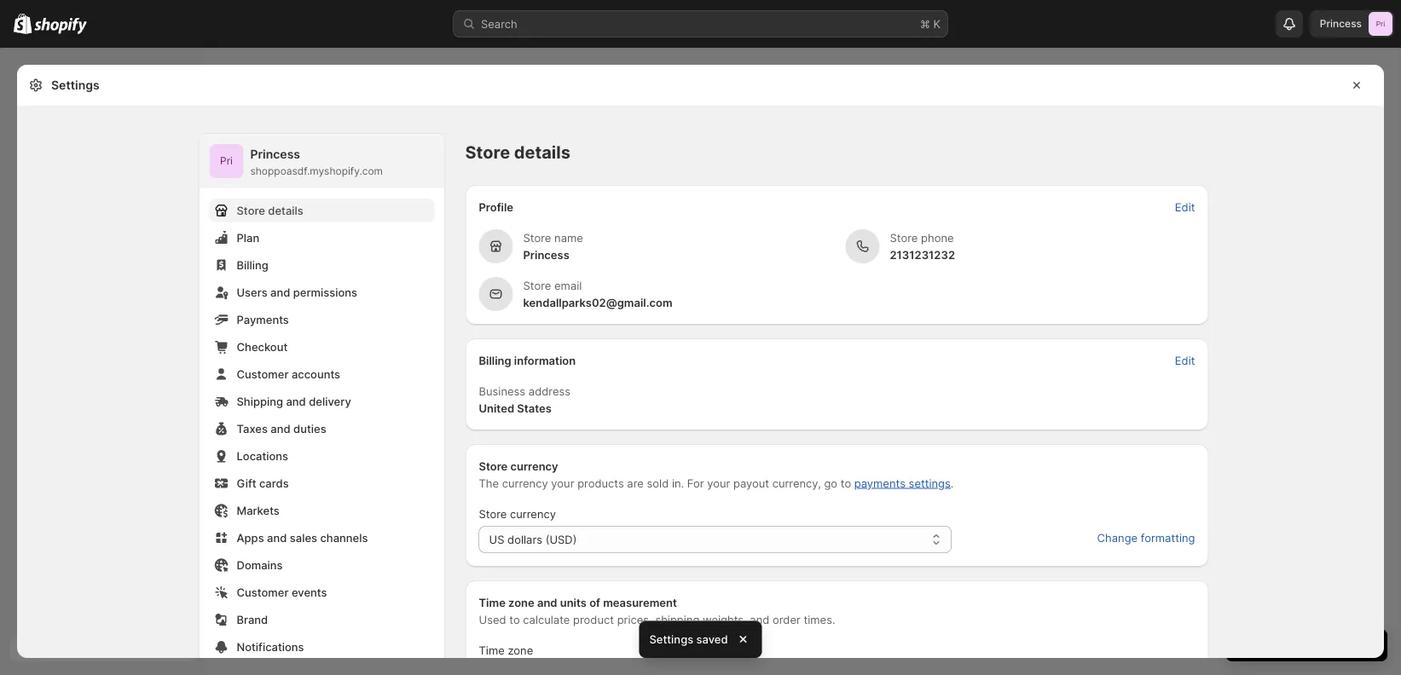 Task type: vqa. For each thing, say whether or not it's contained in the screenshot.


Task type: describe. For each thing, give the bounding box(es) containing it.
store currency the currency your products are sold in. for your payout currency, go to payments settings .
[[479, 460, 954, 490]]

channels
[[320, 531, 368, 545]]

(usd)
[[546, 533, 577, 546]]

settings for settings saved
[[649, 633, 694, 646]]

brand
[[237, 613, 268, 626]]

users
[[237, 286, 268, 299]]

customer events link
[[209, 581, 435, 605]]

apps and sales channels link
[[209, 526, 435, 550]]

saved
[[696, 633, 728, 646]]

users and permissions
[[237, 286, 357, 299]]

0 vertical spatial princess image
[[1369, 12, 1393, 36]]

to inside store currency the currency your products are sold in. for your payout currency, go to payments settings .
[[841, 477, 851, 490]]

us
[[489, 533, 504, 546]]

shop settings menu element
[[199, 134, 445, 675]]

shipping
[[237, 395, 283, 408]]

payments settings link
[[854, 477, 951, 490]]

and for users
[[270, 286, 290, 299]]

1 your from the left
[[551, 477, 574, 490]]

email
[[554, 279, 582, 292]]

⌘
[[920, 17, 930, 30]]

taxes and duties link
[[209, 417, 435, 441]]

and up calculate
[[537, 596, 557, 609]]

princess shoppoasdf.myshopify.com
[[250, 147, 383, 177]]

time zone
[[479, 644, 533, 657]]

0 vertical spatial store details
[[465, 142, 571, 163]]

checkout
[[237, 340, 288, 354]]

permissions
[[293, 286, 357, 299]]

and for shipping
[[286, 395, 306, 408]]

and for apps
[[267, 531, 287, 545]]

apps and sales channels
[[237, 531, 368, 545]]

taxes and duties
[[237, 422, 326, 435]]

store inside store currency the currency your products are sold in. for your payout currency, go to payments settings .
[[479, 460, 508, 473]]

payments
[[854, 477, 906, 490]]

2 your from the left
[[707, 477, 730, 490]]

payments link
[[209, 308, 435, 332]]

the
[[479, 477, 499, 490]]

units
[[560, 596, 587, 609]]

currency for store currency the currency your products are sold in. for your payout currency, go to payments settings .
[[510, 460, 558, 473]]

store details inside shop settings menu element
[[237, 204, 303, 217]]

store details link
[[209, 199, 435, 223]]

change
[[1097, 531, 1138, 545]]

edit button for profile
[[1165, 195, 1206, 219]]

business address united states
[[479, 385, 571, 415]]

customer events
[[237, 586, 327, 599]]

settings saved
[[649, 633, 728, 646]]

change formatting button
[[1087, 526, 1206, 550]]

zone for time zone
[[508, 644, 533, 657]]

time for time zone
[[479, 644, 505, 657]]

0 horizontal spatial shopify image
[[14, 13, 32, 34]]

sold
[[647, 477, 669, 490]]

domains link
[[209, 554, 435, 577]]

kendallparks02@gmail.com
[[523, 296, 673, 309]]

shipping and delivery link
[[209, 390, 435, 414]]

princess for princess
[[1320, 17, 1362, 30]]

plan
[[237, 231, 259, 244]]

address
[[529, 385, 571, 398]]

1 horizontal spatial shopify image
[[34, 17, 87, 35]]

checkout link
[[209, 335, 435, 359]]

settings dialog
[[17, 65, 1384, 675]]

settings
[[909, 477, 951, 490]]

information
[[514, 354, 576, 367]]

1 vertical spatial currency
[[502, 477, 548, 490]]

domains
[[237, 559, 283, 572]]

billing for billing
[[237, 258, 268, 272]]

dollars
[[508, 533, 542, 546]]

settings for settings
[[51, 78, 99, 93]]

edit for billing information
[[1175, 354, 1195, 367]]

go
[[824, 477, 838, 490]]

taxes
[[237, 422, 268, 435]]

.
[[951, 477, 954, 490]]

markets link
[[209, 499, 435, 523]]

duties
[[293, 422, 326, 435]]

k
[[934, 17, 941, 30]]

delivery
[[309, 395, 351, 408]]

store phone 2131231232
[[890, 231, 955, 261]]

princess inside store name princess
[[523, 248, 570, 261]]

edit button for billing information
[[1165, 349, 1206, 373]]

phone
[[921, 231, 954, 244]]

⌘ k
[[920, 17, 941, 30]]

product
[[573, 613, 614, 626]]

measurement
[[603, 596, 677, 609]]

times.
[[804, 613, 835, 626]]

and for taxes
[[271, 422, 291, 435]]



Task type: locate. For each thing, give the bounding box(es) containing it.
princess for princess shoppoasdf.myshopify.com
[[250, 147, 300, 162]]

princess image
[[1369, 12, 1393, 36], [209, 144, 244, 178]]

princess
[[1320, 17, 1362, 30], [250, 147, 300, 162], [523, 248, 570, 261]]

1 time from the top
[[479, 596, 506, 609]]

1 vertical spatial edit button
[[1165, 349, 1206, 373]]

zone down calculate
[[508, 644, 533, 657]]

payout
[[733, 477, 769, 490]]

and down the customer accounts on the bottom of page
[[286, 395, 306, 408]]

1 vertical spatial settings
[[649, 633, 694, 646]]

calculate
[[523, 613, 570, 626]]

0 horizontal spatial to
[[509, 613, 520, 626]]

0 horizontal spatial store details
[[237, 204, 303, 217]]

name
[[554, 231, 583, 244]]

customer down domains
[[237, 586, 289, 599]]

used
[[479, 613, 506, 626]]

store email kendallparks02@gmail.com
[[523, 279, 673, 309]]

in.
[[672, 477, 684, 490]]

1 horizontal spatial your
[[707, 477, 730, 490]]

store details
[[465, 142, 571, 163], [237, 204, 303, 217]]

1 vertical spatial customer
[[237, 586, 289, 599]]

store inside store name princess
[[523, 231, 551, 244]]

states
[[517, 402, 552, 415]]

zone inside time zone and units of measurement used to calculate product prices, shipping weights, and order times.
[[508, 596, 535, 609]]

1 vertical spatial edit
[[1175, 354, 1195, 367]]

billing information
[[479, 354, 576, 367]]

store name princess
[[523, 231, 583, 261]]

0 vertical spatial settings
[[51, 78, 99, 93]]

princess inside princess shoppoasdf.myshopify.com
[[250, 147, 300, 162]]

your
[[551, 477, 574, 490], [707, 477, 730, 490]]

formatting
[[1141, 531, 1195, 545]]

shoppoasdf.myshopify.com
[[250, 165, 383, 177]]

1 horizontal spatial to
[[841, 477, 851, 490]]

1 horizontal spatial store details
[[465, 142, 571, 163]]

store up us
[[479, 507, 507, 521]]

store
[[465, 142, 510, 163], [237, 204, 265, 217], [523, 231, 551, 244], [890, 231, 918, 244], [523, 279, 551, 292], [479, 460, 508, 473], [479, 507, 507, 521]]

zone for time zone and units of measurement used to calculate product prices, shipping weights, and order times.
[[508, 596, 535, 609]]

0 horizontal spatial billing
[[237, 258, 268, 272]]

0 vertical spatial edit
[[1175, 200, 1195, 214]]

1 horizontal spatial princess image
[[1369, 12, 1393, 36]]

1 horizontal spatial settings
[[649, 633, 694, 646]]

store up the
[[479, 460, 508, 473]]

shopify image
[[14, 13, 32, 34], [34, 17, 87, 35]]

2 time from the top
[[479, 644, 505, 657]]

0 vertical spatial currency
[[510, 460, 558, 473]]

store inside store details link
[[237, 204, 265, 217]]

are
[[627, 477, 644, 490]]

business
[[479, 385, 526, 398]]

2 vertical spatial princess
[[523, 248, 570, 261]]

details inside store details link
[[268, 204, 303, 217]]

customer accounts link
[[209, 362, 435, 386]]

and left order
[[750, 613, 770, 626]]

and right users in the left of the page
[[270, 286, 290, 299]]

details
[[514, 142, 571, 163], [268, 204, 303, 217]]

locations
[[237, 449, 288, 463]]

store details up "profile" at the left top
[[465, 142, 571, 163]]

customer inside 'link'
[[237, 586, 289, 599]]

0 vertical spatial customer
[[237, 368, 289, 381]]

1 vertical spatial princess
[[250, 147, 300, 162]]

1 vertical spatial billing
[[479, 354, 511, 367]]

0 vertical spatial edit button
[[1165, 195, 1206, 219]]

customer
[[237, 368, 289, 381], [237, 586, 289, 599]]

1 horizontal spatial details
[[514, 142, 571, 163]]

gift
[[237, 477, 256, 490]]

shipping
[[655, 613, 700, 626]]

billing
[[237, 258, 268, 272], [479, 354, 511, 367]]

notifications link
[[209, 635, 435, 659]]

store inside the store phone 2131231232
[[890, 231, 918, 244]]

2 customer from the top
[[237, 586, 289, 599]]

of
[[589, 596, 600, 609]]

store up "profile" at the left top
[[465, 142, 510, 163]]

billing for billing information
[[479, 354, 511, 367]]

and
[[270, 286, 290, 299], [286, 395, 306, 408], [271, 422, 291, 435], [267, 531, 287, 545], [537, 596, 557, 609], [750, 613, 770, 626]]

1 vertical spatial to
[[509, 613, 520, 626]]

and right taxes
[[271, 422, 291, 435]]

users and permissions link
[[209, 281, 435, 304]]

1 horizontal spatial billing
[[479, 354, 511, 367]]

time up 'used'
[[479, 596, 506, 609]]

billing up business
[[479, 354, 511, 367]]

markets
[[237, 504, 280, 517]]

0 vertical spatial to
[[841, 477, 851, 490]]

dialog
[[1391, 65, 1401, 658]]

1 vertical spatial princess image
[[209, 144, 244, 178]]

customer down checkout
[[237, 368, 289, 381]]

store inside store email kendallparks02@gmail.com
[[523, 279, 551, 292]]

customer accounts
[[237, 368, 340, 381]]

change formatting
[[1097, 531, 1195, 545]]

plan link
[[209, 226, 435, 250]]

1 horizontal spatial princess
[[523, 248, 570, 261]]

store details up 'plan'
[[237, 204, 303, 217]]

to right 'go'
[[841, 477, 851, 490]]

1 edit from the top
[[1175, 200, 1195, 214]]

0 vertical spatial time
[[479, 596, 506, 609]]

to inside time zone and units of measurement used to calculate product prices, shipping weights, and order times.
[[509, 613, 520, 626]]

currency,
[[772, 477, 821, 490]]

store up 2131231232
[[890, 231, 918, 244]]

zone
[[508, 596, 535, 609], [508, 644, 533, 657]]

currency
[[510, 460, 558, 473], [502, 477, 548, 490], [510, 507, 556, 521]]

billing up users in the left of the page
[[237, 258, 268, 272]]

store left name
[[523, 231, 551, 244]]

search
[[481, 17, 517, 30]]

for
[[687, 477, 704, 490]]

1 vertical spatial store details
[[237, 204, 303, 217]]

2 edit from the top
[[1175, 354, 1195, 367]]

your left products
[[551, 477, 574, 490]]

events
[[292, 586, 327, 599]]

1 customer from the top
[[237, 368, 289, 381]]

customer for customer events
[[237, 586, 289, 599]]

0 vertical spatial billing
[[237, 258, 268, 272]]

customer for customer accounts
[[237, 368, 289, 381]]

to
[[841, 477, 851, 490], [509, 613, 520, 626]]

settings inside settings dialog
[[51, 78, 99, 93]]

time zone and units of measurement used to calculate product prices, shipping weights, and order times.
[[479, 596, 835, 626]]

2 edit button from the top
[[1165, 349, 1206, 373]]

store left email
[[523, 279, 551, 292]]

cards
[[259, 477, 289, 490]]

gift cards
[[237, 477, 289, 490]]

store currency
[[479, 507, 556, 521]]

princess image inside shop settings menu element
[[209, 144, 244, 178]]

0 vertical spatial princess
[[1320, 17, 1362, 30]]

your right for
[[707, 477, 730, 490]]

0 horizontal spatial settings
[[51, 78, 99, 93]]

order
[[773, 613, 801, 626]]

and right apps
[[267, 531, 287, 545]]

0 horizontal spatial princess image
[[209, 144, 244, 178]]

2 vertical spatial currency
[[510, 507, 556, 521]]

to right 'used'
[[509, 613, 520, 626]]

0 horizontal spatial details
[[268, 204, 303, 217]]

weights,
[[703, 613, 747, 626]]

currency for store currency
[[510, 507, 556, 521]]

time inside time zone and units of measurement used to calculate product prices, shipping weights, and order times.
[[479, 596, 506, 609]]

locations link
[[209, 444, 435, 468]]

1 vertical spatial zone
[[508, 644, 533, 657]]

united
[[479, 402, 514, 415]]

billing link
[[209, 253, 435, 277]]

billing inside shop settings menu element
[[237, 258, 268, 272]]

edit for profile
[[1175, 200, 1195, 214]]

store up 'plan'
[[237, 204, 265, 217]]

pri button
[[209, 144, 244, 178]]

accounts
[[292, 368, 340, 381]]

settings
[[51, 78, 99, 93], [649, 633, 694, 646]]

sales
[[290, 531, 317, 545]]

2131231232
[[890, 248, 955, 261]]

0 vertical spatial details
[[514, 142, 571, 163]]

brand link
[[209, 608, 435, 632]]

0 horizontal spatial your
[[551, 477, 574, 490]]

1 vertical spatial time
[[479, 644, 505, 657]]

shipping and delivery
[[237, 395, 351, 408]]

products
[[578, 477, 624, 490]]

0 vertical spatial zone
[[508, 596, 535, 609]]

time down 'used'
[[479, 644, 505, 657]]

payments
[[237, 313, 289, 326]]

1 vertical spatial details
[[268, 204, 303, 217]]

apps
[[237, 531, 264, 545]]

0 horizontal spatial princess
[[250, 147, 300, 162]]

edit button
[[1165, 195, 1206, 219], [1165, 349, 1206, 373]]

us dollars (usd)
[[489, 533, 577, 546]]

prices,
[[617, 613, 652, 626]]

zone up calculate
[[508, 596, 535, 609]]

time for time zone and units of measurement used to calculate product prices, shipping weights, and order times.
[[479, 596, 506, 609]]

2 horizontal spatial princess
[[1320, 17, 1362, 30]]

1 edit button from the top
[[1165, 195, 1206, 219]]

notifications
[[237, 641, 304, 654]]

edit
[[1175, 200, 1195, 214], [1175, 354, 1195, 367]]



